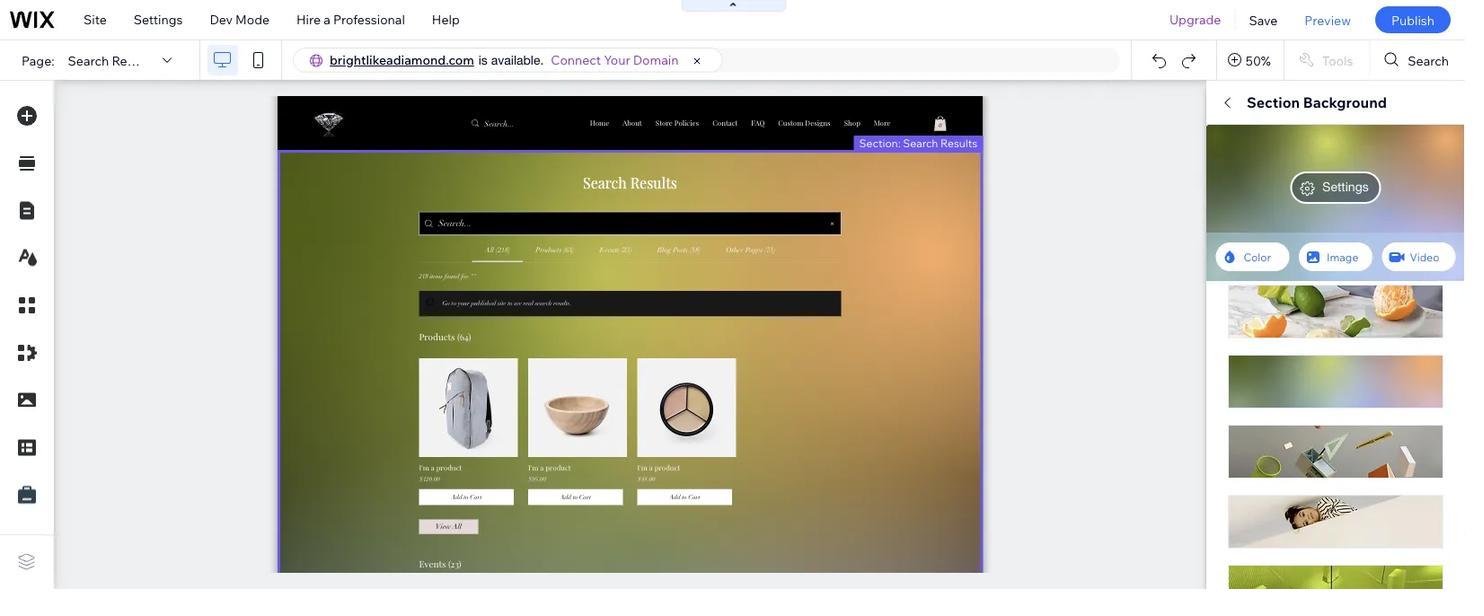 Task type: locate. For each thing, give the bounding box(es) containing it.
quick
[[1228, 93, 1269, 111]]

section down content
[[1228, 184, 1273, 200]]

publish
[[1392, 12, 1435, 28]]

search results
[[68, 52, 155, 68], [1240, 330, 1339, 348], [1240, 419, 1339, 437], [1228, 477, 1315, 492]]

manage
[[1228, 508, 1276, 523]]

tools button
[[1285, 40, 1370, 80]]

settings inside button
[[1240, 555, 1283, 568]]

section background down tools button on the right top
[[1247, 93, 1387, 111]]

background down tools
[[1303, 93, 1387, 111]]

50% button
[[1217, 40, 1284, 80]]

manage the content of search results from your dashboard.
[[1228, 508, 1405, 540]]

dev
[[210, 12, 233, 27]]

0 vertical spatial settings
[[134, 12, 183, 27]]

hire a professional
[[297, 12, 405, 27]]

settings down from
[[1240, 555, 1283, 568]]

save button
[[1236, 0, 1291, 40]]

2 title from the top
[[1228, 384, 1254, 399]]

results
[[112, 52, 155, 68], [941, 136, 978, 150], [1290, 330, 1339, 348], [1290, 419, 1339, 437], [1272, 477, 1315, 492], [1228, 524, 1271, 540]]

0 vertical spatial section background
[[1247, 93, 1387, 111]]

0 horizontal spatial settings
[[134, 12, 183, 27]]

change button
[[1347, 228, 1410, 250]]

50%
[[1246, 52, 1271, 68]]

0 vertical spatial background
[[1303, 93, 1387, 111]]

site
[[84, 12, 107, 27]]

of
[[1349, 508, 1361, 523]]

1 horizontal spatial settings
[[1240, 555, 1283, 568]]

preview
[[1305, 12, 1351, 28]]

0 vertical spatial title
[[1228, 295, 1254, 310]]

edit
[[1272, 93, 1300, 111]]

section background down content
[[1228, 184, 1347, 200]]

tools
[[1322, 52, 1353, 68]]

domain
[[633, 52, 679, 68]]

2 vertical spatial settings
[[1240, 555, 1283, 568]]

your
[[604, 52, 630, 68]]

section:
[[860, 136, 901, 150]]

settings
[[134, 12, 183, 27], [1323, 179, 1369, 194], [1240, 555, 1283, 568]]

title
[[1228, 295, 1254, 310], [1228, 384, 1254, 399]]

from
[[1274, 524, 1302, 540]]

section
[[1247, 93, 1300, 111], [1228, 184, 1273, 200]]

connect
[[551, 52, 601, 68]]

settings up change
[[1323, 179, 1369, 194]]

background down content
[[1276, 184, 1347, 200]]

is available. connect your domain
[[479, 52, 679, 68]]

search inside button
[[1408, 52, 1449, 68]]

1 vertical spatial settings
[[1323, 179, 1369, 194]]

a
[[324, 12, 331, 27]]

search
[[68, 52, 109, 68], [1408, 52, 1449, 68], [903, 136, 938, 150], [1240, 330, 1287, 348], [1240, 419, 1287, 437], [1228, 477, 1269, 492], [1364, 508, 1405, 523]]

search button
[[1371, 40, 1465, 80]]

section down 50%
[[1247, 93, 1300, 111]]

1 vertical spatial title
[[1228, 384, 1254, 399]]

background
[[1303, 93, 1387, 111], [1276, 184, 1347, 200]]

settings left 'dev'
[[134, 12, 183, 27]]

publish button
[[1376, 6, 1451, 33]]

section background
[[1247, 93, 1387, 111], [1228, 184, 1347, 200]]

dashboard.
[[1334, 524, 1401, 540]]



Task type: describe. For each thing, give the bounding box(es) containing it.
1 vertical spatial section
[[1228, 184, 1273, 200]]

content
[[1301, 508, 1346, 523]]

results inside manage the content of search results from your dashboard.
[[1228, 524, 1271, 540]]

professional
[[333, 12, 405, 27]]

change
[[1359, 232, 1398, 246]]

1 vertical spatial background
[[1276, 184, 1347, 200]]

1 title from the top
[[1228, 295, 1254, 310]]

1 vertical spatial section background
[[1228, 184, 1347, 200]]

available.
[[491, 53, 544, 67]]

color
[[1244, 250, 1271, 264]]

0 vertical spatial section
[[1247, 93, 1300, 111]]

2 horizontal spatial settings
[[1323, 179, 1369, 194]]

brightlikeadiamond.com
[[330, 52, 474, 68]]

quick edit
[[1228, 93, 1300, 111]]

save
[[1249, 12, 1278, 28]]

dev mode
[[210, 12, 270, 27]]

your
[[1305, 524, 1331, 540]]

the
[[1279, 508, 1298, 523]]

is
[[479, 53, 488, 67]]

help
[[432, 12, 460, 27]]

search inside manage the content of search results from your dashboard.
[[1364, 508, 1405, 523]]

image
[[1327, 250, 1359, 264]]

upgrade
[[1170, 12, 1221, 27]]

preview button
[[1291, 0, 1365, 40]]

content
[[1261, 140, 1309, 155]]

settings button
[[1228, 551, 1294, 572]]

section: search results
[[860, 136, 978, 150]]

video
[[1410, 250, 1440, 264]]

layout
[[1394, 140, 1434, 155]]

mode
[[236, 12, 270, 27]]

hire
[[297, 12, 321, 27]]



Task type: vqa. For each thing, say whether or not it's contained in the screenshot.
bottom Background
yes



